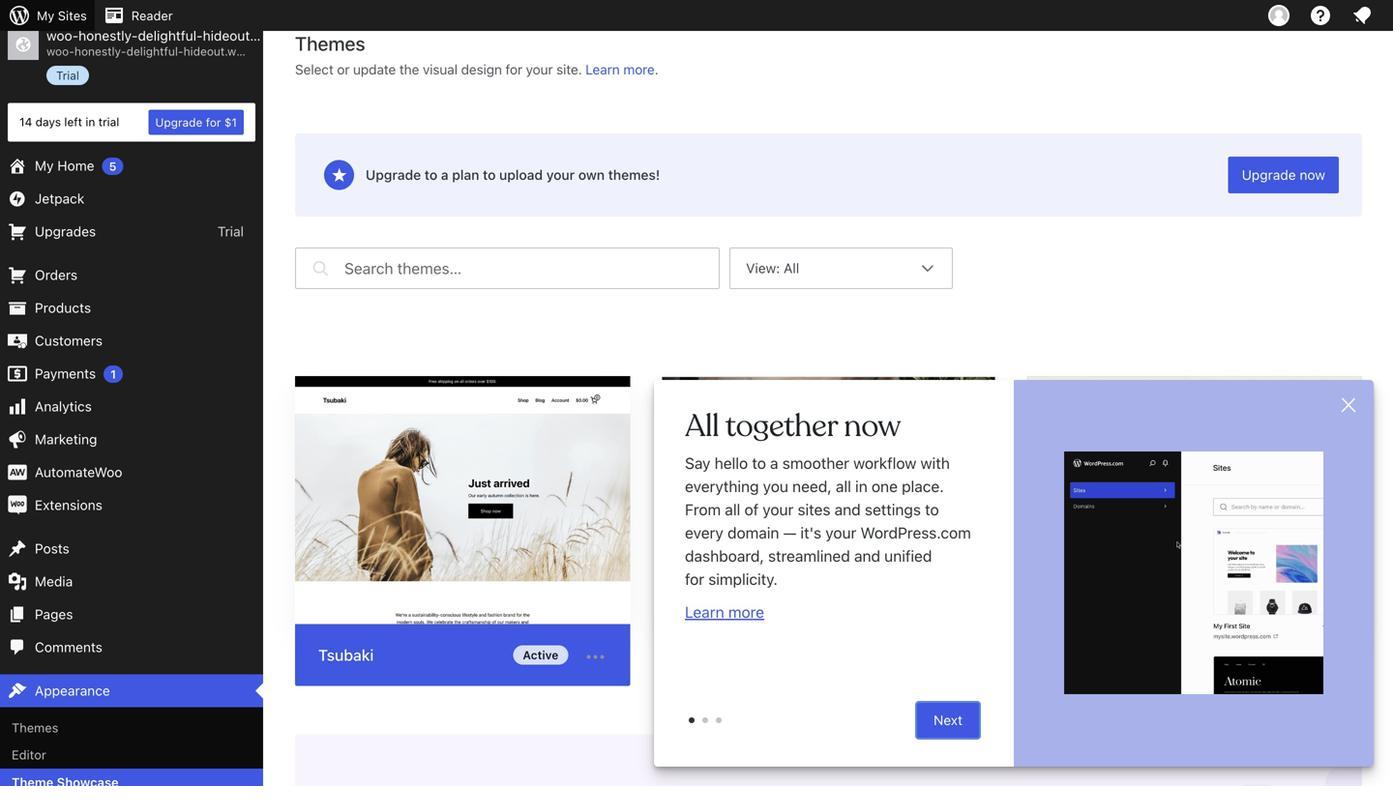 Task type: vqa. For each thing, say whether or not it's contained in the screenshot.
bikeclimbrunswimrunyoga.wordpr
no



Task type: describe. For each thing, give the bounding box(es) containing it.
view: all
[[746, 260, 799, 276]]

view:
[[746, 260, 780, 276]]

themes select or update the visual design for your site. learn more .
[[295, 32, 658, 77]]

0 vertical spatial hideout.wpcomstaging.com
[[203, 28, 375, 44]]

upgrade for $1
[[155, 116, 237, 129]]

products link
[[0, 292, 263, 325]]

need,
[[793, 478, 832, 496]]

automatewoo
[[35, 464, 122, 480]]

close image
[[1337, 394, 1361, 417]]

upgrade to a plan to upload your own themes!
[[366, 167, 660, 183]]

1
[[110, 368, 116, 381]]

all together now
[[685, 407, 901, 446]]

1 horizontal spatial trial
[[218, 223, 244, 239]]

analytics
[[35, 399, 92, 415]]

active
[[523, 649, 559, 662]]

themes!
[[608, 167, 660, 183]]

.
[[655, 61, 658, 77]]

to left plan
[[425, 167, 438, 183]]

appearance link
[[0, 675, 263, 708]]

sites
[[798, 501, 831, 519]]

learn more link
[[685, 601, 764, 624]]

next
[[934, 713, 963, 729]]

jetpack link
[[0, 182, 263, 215]]

0 horizontal spatial trial
[[56, 69, 79, 82]]

0 vertical spatial all
[[836, 478, 851, 496]]

from
[[685, 501, 721, 519]]

themes for themes select or update the visual design for your site. learn more .
[[295, 32, 365, 55]]

own
[[578, 167, 605, 183]]

tsubaki
[[318, 646, 374, 665]]

extensions
[[35, 497, 102, 513]]

your down you
[[763, 501, 794, 519]]

Search search field
[[344, 249, 719, 288]]

0 vertical spatial delightful-
[[138, 28, 203, 44]]

smoother
[[783, 454, 850, 473]]

pages link
[[0, 598, 263, 631]]

reader
[[131, 8, 173, 23]]

your inside themes select or update the visual design for your site. learn more .
[[526, 61, 553, 77]]

one
[[872, 478, 898, 496]]

sites
[[58, 8, 87, 23]]

pagination control element
[[685, 703, 983, 738]]

extensions link
[[0, 489, 263, 522]]

left
[[64, 115, 82, 129]]

view: all button
[[730, 248, 953, 522]]

editor
[[12, 748, 46, 763]]

my for my sites
[[37, 8, 54, 23]]

for inside say hello to a smoother workflow with everything you need, all in one place. from all of your sites and settings to every domain — it's your wordpress.com dashboard, streamlined and unified for simplicity.
[[685, 570, 704, 589]]

to right hello
[[752, 454, 766, 473]]

img image for automatewoo
[[8, 463, 27, 482]]

or
[[337, 61, 350, 77]]

orders link
[[0, 259, 263, 292]]

manage your notifications image
[[1351, 4, 1374, 27]]

1 vertical spatial and
[[854, 547, 881, 566]]

upgrade now
[[1242, 167, 1326, 183]]

plan
[[452, 167, 479, 183]]

woo-honestly-delightful-hideout.wpcomstaging.com woo-honestly-delightful-hideout.wpcomstaging.com
[[46, 28, 375, 58]]

customers link
[[0, 325, 263, 358]]

comments link
[[0, 631, 263, 664]]

media
[[35, 574, 73, 590]]

nokul
[[1027, 644, 1069, 663]]

learn
[[685, 603, 724, 622]]

my for my home
[[35, 158, 54, 174]]

and inside button
[[1103, 672, 1123, 685]]

in
[[855, 478, 868, 496]]

themes for themes
[[12, 721, 58, 735]]

upload
[[499, 167, 543, 183]]

posts
[[35, 541, 69, 557]]

update
[[353, 61, 396, 77]]

jetpack
[[35, 191, 84, 207]]

analytics link
[[0, 390, 263, 423]]

reader link
[[95, 0, 181, 31]]

more
[[729, 603, 764, 622]]

wordpress.com
[[861, 524, 971, 542]]

with
[[921, 454, 950, 473]]

img image for jetpack
[[8, 189, 27, 209]]

in trial
[[86, 115, 119, 129]]

your left own
[[547, 167, 575, 183]]

learn more
[[685, 603, 764, 622]]

my sites link
[[0, 0, 95, 31]]

unified
[[885, 547, 932, 566]]

subscribe
[[1127, 672, 1182, 685]]

learn more
[[586, 61, 655, 77]]

say
[[685, 454, 711, 473]]

upgrade now link
[[1229, 157, 1339, 194]]

1 vertical spatial delightful-
[[126, 45, 183, 58]]

upgrade and subscribe button
[[1027, 669, 1191, 688]]

1 vertical spatial hideout.wpcomstaging.com
[[183, 45, 334, 58]]

all together now document
[[654, 380, 1374, 767]]

workflow
[[854, 454, 917, 473]]



Task type: locate. For each thing, give the bounding box(es) containing it.
automatewoo link
[[0, 456, 263, 489]]

upgrade left for $1
[[155, 116, 203, 129]]

None search field
[[295, 243, 720, 294]]

partner
[[1208, 672, 1248, 685]]

upgrade and subscribe
[[1052, 672, 1182, 685]]

4 img image from the top
[[8, 496, 27, 515]]

1 vertical spatial trial
[[218, 223, 244, 239]]

woo-
[[46, 28, 78, 44], [46, 45, 74, 58]]

your
[[526, 61, 553, 77], [547, 167, 575, 183], [763, 501, 794, 519], [826, 524, 857, 542]]

editor link
[[0, 742, 263, 769]]

and
[[835, 501, 861, 519], [854, 547, 881, 566], [1103, 672, 1123, 685]]

themes link
[[0, 715, 263, 742]]

hideout.wpcomstaging.com
[[203, 28, 375, 44], [183, 45, 334, 58]]

1 vertical spatial themes
[[12, 721, 58, 735]]

a inside say hello to a smoother workflow with everything you need, all in one place. from all of your sites and settings to every domain — it's your wordpress.com dashboard, streamlined and unified for simplicity.
[[770, 454, 779, 473]]

themes
[[295, 32, 365, 55], [12, 721, 58, 735]]

for
[[506, 61, 522, 77], [685, 570, 704, 589]]

help image
[[1309, 4, 1332, 27]]

themes up or
[[295, 32, 365, 55]]

0 horizontal spatial themes
[[12, 721, 58, 735]]

for up the learn
[[685, 570, 704, 589]]

img image left payments
[[8, 364, 27, 384]]

1 horizontal spatial for
[[685, 570, 704, 589]]

img image for payments
[[8, 364, 27, 384]]

img image left "jetpack"
[[8, 189, 27, 209]]

upgrade left plan
[[366, 167, 421, 183]]

1 vertical spatial honestly-
[[74, 45, 126, 58]]

0 vertical spatial woo-
[[46, 28, 78, 44]]

and left unified
[[854, 547, 881, 566]]

to right plan
[[483, 167, 496, 183]]

days
[[35, 115, 61, 129]]

a
[[441, 167, 449, 183], [770, 454, 779, 473]]

everything
[[685, 478, 759, 496]]

all inside 'document'
[[685, 407, 719, 446]]

all inside popup button
[[784, 260, 799, 276]]

learn more link
[[586, 61, 655, 77]]

1 vertical spatial upgrade
[[366, 167, 421, 183]]

next button
[[917, 703, 979, 738]]

upgrade inside 'upgrade for $1' button
[[155, 116, 203, 129]]

0 horizontal spatial for
[[506, 61, 522, 77]]

posts link
[[0, 533, 263, 566]]

1 horizontal spatial themes
[[295, 32, 365, 55]]

1 vertical spatial all
[[725, 501, 741, 519]]

more options for theme tsubaki image
[[584, 646, 607, 669]]

for $1
[[206, 116, 237, 129]]

the
[[399, 61, 419, 77]]

to
[[425, 167, 438, 183], [483, 167, 496, 183], [752, 454, 766, 473], [925, 501, 939, 519]]

all up say
[[685, 407, 719, 446]]

media link
[[0, 566, 263, 598]]

img image left "automatewoo"
[[8, 463, 27, 482]]

marketing link
[[0, 423, 263, 456]]

together
[[725, 407, 837, 446]]

1 horizontal spatial a
[[770, 454, 779, 473]]

of
[[745, 501, 759, 519]]

stax is a premium block theme for the wordpress full-site editor. the design is clean, versatile, and totally customizable. additionally, the setup wizard provides a super simple installation process — so your site will appear exactly as the demo within moments of activation. image
[[662, 377, 995, 627]]

appearance
[[35, 683, 110, 699]]

upgrade for upgrade for $1
[[155, 116, 203, 129]]

0 vertical spatial my
[[37, 8, 54, 23]]

1 horizontal spatial all
[[836, 478, 851, 496]]

open search image
[[308, 243, 333, 294]]

img image left the extensions at the bottom
[[8, 496, 27, 515]]

1 img image from the top
[[8, 189, 27, 209]]

1 woo- from the top
[[46, 28, 78, 44]]

and down in
[[835, 501, 861, 519]]

my left home
[[35, 158, 54, 174]]

orders
[[35, 267, 78, 283]]

0 horizontal spatial all
[[725, 501, 741, 519]]

0 horizontal spatial upgrade
[[155, 116, 203, 129]]

0 horizontal spatial a
[[441, 167, 449, 183]]

1 vertical spatial a
[[770, 454, 779, 473]]

it's
[[801, 524, 822, 542]]

all right view:
[[784, 260, 799, 276]]

1 vertical spatial all
[[685, 407, 719, 446]]

dashboard,
[[685, 547, 764, 566]]

2 vertical spatial upgrade
[[1052, 672, 1100, 685]]

14 days left in trial
[[19, 115, 119, 129]]

tsubaki puts the spotlight on your products and your customers.  this theme leverages woocommerce to provide you with intuitive product navigation and the patterns you need to master digital merchandising. image
[[295, 376, 630, 628]]

say hello to a smoother workflow with everything you need, all in one place. from all of your sites and settings to every domain — it's your wordpress.com dashboard, streamlined and unified for simplicity. image
[[1064, 452, 1324, 695]]

upgrade
[[155, 116, 203, 129], [366, 167, 421, 183], [1052, 672, 1100, 685]]

home
[[57, 158, 94, 174]]

1 horizontal spatial upgrade
[[366, 167, 421, 183]]

my home
[[35, 158, 94, 174]]

products
[[35, 300, 91, 316]]

your right "it's"
[[826, 524, 857, 542]]

5
[[109, 160, 116, 173]]

14
[[19, 115, 32, 129]]

all left of at right
[[725, 501, 741, 519]]

upgrade down nokul
[[1052, 672, 1100, 685]]

site.
[[556, 61, 582, 77]]

2 img image from the top
[[8, 364, 27, 384]]

and left subscribe
[[1103, 672, 1123, 685]]

honestly-
[[78, 28, 138, 44], [74, 45, 126, 58]]

0 vertical spatial themes
[[295, 32, 365, 55]]

0 vertical spatial honestly-
[[78, 28, 138, 44]]

img image inside automatewoo link
[[8, 463, 27, 482]]

img image inside jetpack link
[[8, 189, 27, 209]]

comments
[[35, 640, 102, 656]]

design
[[461, 61, 502, 77]]

2 woo- from the top
[[46, 45, 74, 58]]

customers
[[35, 333, 103, 349]]

upgrade for upgrade and subscribe
[[1052, 672, 1100, 685]]

0 horizontal spatial all
[[685, 407, 719, 446]]

my sites
[[37, 8, 87, 23]]

for inside themes select or update the visual design for your site. learn more .
[[506, 61, 522, 77]]

domain
[[728, 524, 779, 542]]

delightful-
[[138, 28, 203, 44], [126, 45, 183, 58]]

1 vertical spatial for
[[685, 570, 704, 589]]

payments
[[35, 366, 96, 382]]

1 vertical spatial my
[[35, 158, 54, 174]]

all left in
[[836, 478, 851, 496]]

1 vertical spatial woo-
[[46, 45, 74, 58]]

say hello to a smoother workflow with everything you need, all in one place. from all of your sites and settings to every domain — it's your wordpress.com dashboard, streamlined and unified for simplicity.
[[685, 454, 971, 589]]

0 vertical spatial trial
[[56, 69, 79, 82]]

upgrade inside upgrade and subscribe button
[[1052, 672, 1100, 685]]

a left plan
[[441, 167, 449, 183]]

place.
[[902, 478, 944, 496]]

all
[[784, 260, 799, 276], [685, 407, 719, 446]]

upgrade for upgrade to a plan to upload your own themes!
[[366, 167, 421, 183]]

hello
[[715, 454, 748, 473]]

my left sites
[[37, 8, 54, 23]]

pages
[[35, 607, 73, 623]]

to down place.
[[925, 501, 939, 519]]

0 vertical spatial for
[[506, 61, 522, 77]]

img image inside the extensions link
[[8, 496, 27, 515]]

your left site.
[[526, 61, 553, 77]]

3 img image from the top
[[8, 463, 27, 482]]

upgrades
[[35, 224, 96, 239]]

marketing
[[35, 432, 97, 448]]

themes up editor
[[12, 721, 58, 735]]

themes inside themes select or update the visual design for your site. learn more .
[[295, 32, 365, 55]]

visual
[[423, 61, 458, 77]]

select
[[295, 61, 334, 77]]

for right the design
[[506, 61, 522, 77]]

settings
[[865, 501, 921, 519]]

2 horizontal spatial upgrade
[[1052, 672, 1100, 685]]

all
[[836, 478, 851, 496], [725, 501, 741, 519]]

2 vertical spatial and
[[1103, 672, 1123, 685]]

simplicity.
[[709, 570, 778, 589]]

—
[[783, 524, 797, 542]]

img image
[[8, 189, 27, 209], [8, 364, 27, 384], [8, 463, 27, 482], [8, 496, 27, 515]]

nokul is a tasty block wordpress theme that will help your pastries and doughs take center stage and get the attention they deserve. thanks to nokul's seamless design, your website visitors will enjoy adding your products to cart and will keep coming back. image
[[1028, 377, 1361, 640]]

0 vertical spatial and
[[835, 501, 861, 519]]

streamlined
[[768, 547, 850, 566]]

a up you
[[770, 454, 779, 473]]

every
[[685, 524, 724, 542]]

0 vertical spatial a
[[441, 167, 449, 183]]

upgrade for $1 button
[[149, 110, 244, 135]]

my
[[37, 8, 54, 23], [35, 158, 54, 174]]

now
[[844, 407, 901, 446]]

0 vertical spatial all
[[784, 260, 799, 276]]

img image for extensions
[[8, 496, 27, 515]]

0 vertical spatial upgrade
[[155, 116, 203, 129]]

1 horizontal spatial all
[[784, 260, 799, 276]]

my profile image
[[1269, 5, 1290, 26]]



